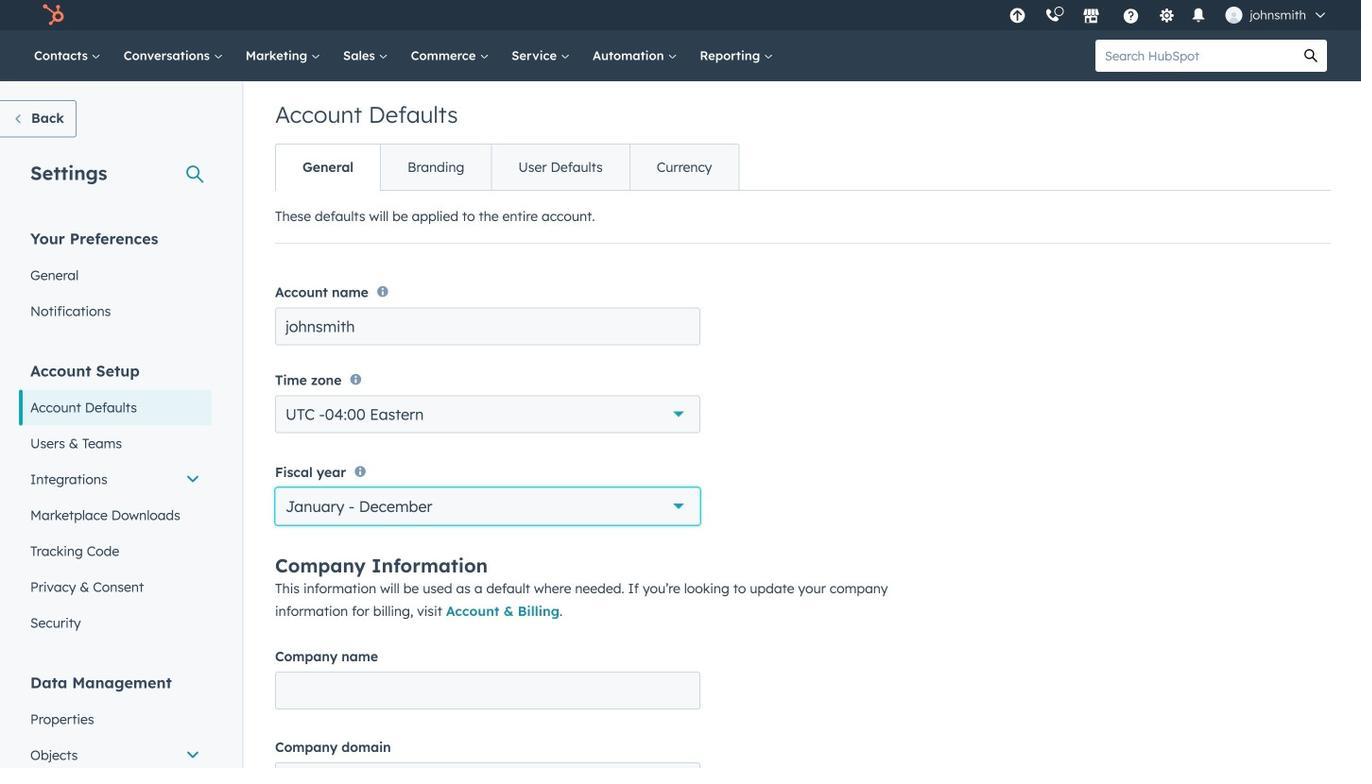 Task type: locate. For each thing, give the bounding box(es) containing it.
navigation
[[275, 144, 740, 191]]

marketplaces image
[[1083, 9, 1100, 26]]

menu
[[1000, 0, 1339, 30]]

None text field
[[275, 763, 701, 769]]

None text field
[[275, 308, 701, 345], [275, 672, 701, 710], [275, 308, 701, 345], [275, 672, 701, 710]]

your preferences element
[[19, 228, 212, 329]]



Task type: vqa. For each thing, say whether or not it's contained in the screenshot.
JOHN SMITH icon
yes



Task type: describe. For each thing, give the bounding box(es) containing it.
account setup element
[[19, 361, 212, 641]]

Search HubSpot search field
[[1096, 40, 1295, 72]]

john smith image
[[1226, 7, 1243, 24]]

data management element
[[19, 673, 212, 769]]



